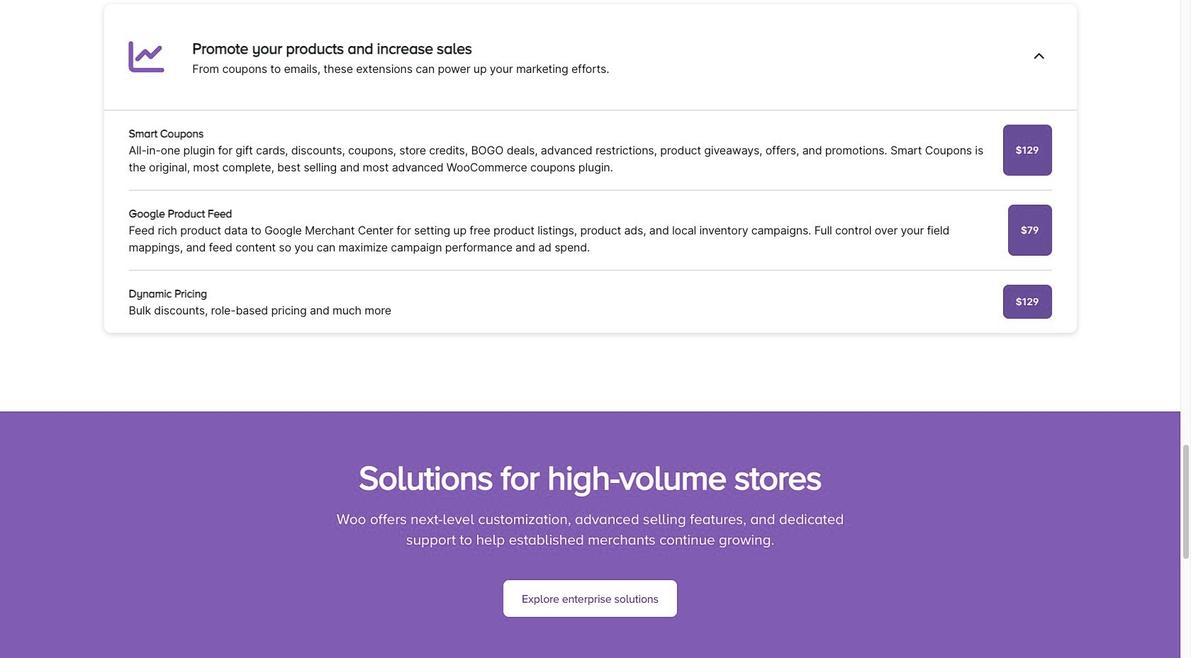 Task type: describe. For each thing, give the bounding box(es) containing it.
chevron up image
[[1034, 51, 1045, 63]]



Task type: vqa. For each thing, say whether or not it's contained in the screenshot.
chevron up icon
yes



